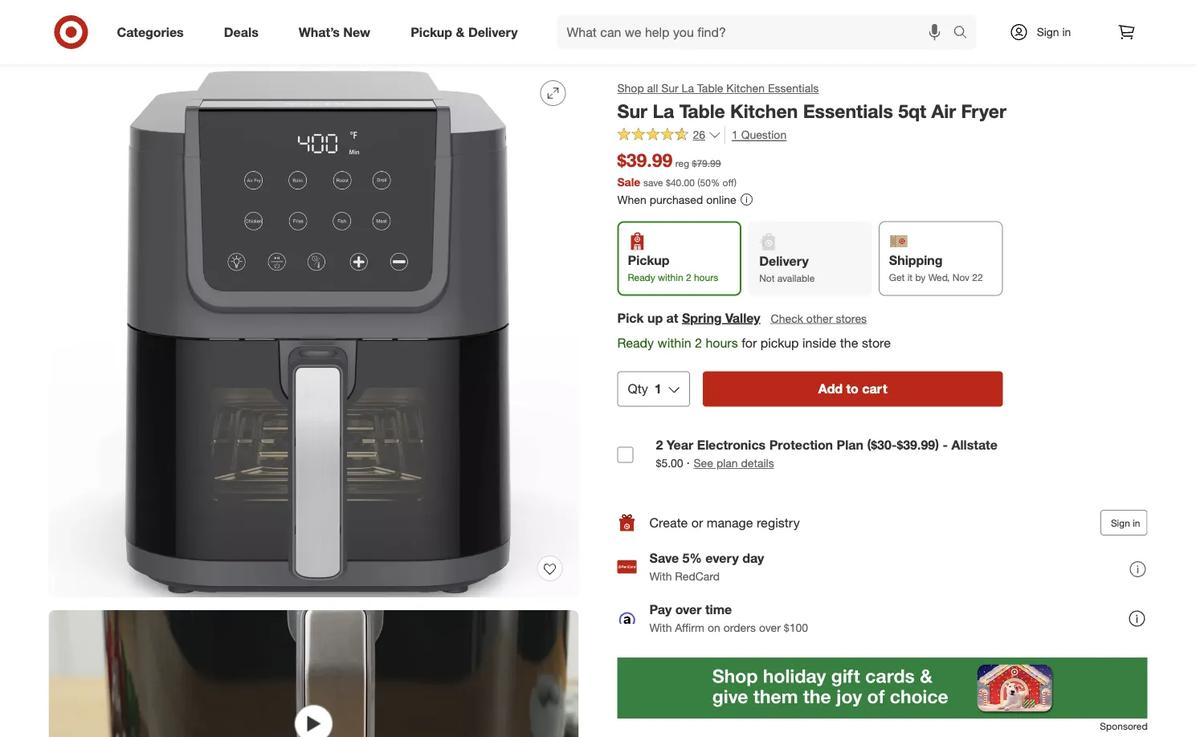 Task type: locate. For each thing, give the bounding box(es) containing it.
shop
[[617, 81, 644, 95]]

0 horizontal spatial 1
[[655, 381, 662, 397]]

valley
[[726, 310, 760, 326]]

la
[[682, 81, 694, 95], [653, 100, 674, 122]]

0 horizontal spatial pickup
[[411, 24, 452, 40]]

1 horizontal spatial /
[[176, 36, 180, 50]]

add
[[818, 381, 843, 397]]

/ right "dining"
[[176, 36, 180, 50]]

5%
[[683, 551, 702, 567]]

0 vertical spatial delivery
[[468, 24, 518, 40]]

essentials left 5qt
[[803, 100, 893, 122]]

sign in inside button
[[1111, 517, 1140, 529]]

with down the pay
[[650, 621, 672, 635]]

ready within 2 hours for pickup inside the store
[[617, 335, 891, 351]]

&
[[456, 24, 465, 40], [131, 36, 138, 50]]

air
[[332, 36, 346, 50], [932, 100, 956, 122]]

inside
[[803, 335, 837, 351]]

1 horizontal spatial fryers
[[349, 36, 380, 50]]

1 horizontal spatial 2
[[686, 271, 691, 283]]

1 vertical spatial in
[[1133, 517, 1140, 529]]

/
[[83, 36, 86, 50], [176, 36, 180, 50], [325, 36, 329, 50]]

image gallery element
[[49, 67, 579, 738]]

fryers
[[291, 36, 322, 50], [349, 36, 380, 50]]

0 vertical spatial sign in
[[1037, 25, 1071, 39]]

0 horizontal spatial fryers
[[291, 36, 322, 50]]

What can we help you find? suggestions appear below search field
[[557, 14, 957, 50]]

0 horizontal spatial sur
[[617, 100, 648, 122]]

1 horizontal spatial in
[[1133, 517, 1140, 529]]

reg
[[675, 158, 689, 170]]

over
[[675, 602, 702, 618], [759, 621, 781, 635]]

/ right fryers link
[[325, 36, 329, 50]]

within up at
[[658, 271, 683, 283]]

within down at
[[658, 335, 691, 351]]

pickup
[[411, 24, 452, 40], [628, 252, 670, 268]]

3 / from the left
[[325, 36, 329, 50]]

sur la table kitchen essentials 5qt air fryer, 1 of 8 image
[[49, 67, 579, 598]]

time
[[705, 602, 732, 618]]

1 / from the left
[[83, 36, 86, 50]]

0 vertical spatial within
[[658, 271, 683, 283]]

check other stores button
[[770, 310, 868, 327]]

essentials
[[768, 81, 819, 95], [803, 100, 893, 122]]

1 left question at right top
[[732, 128, 738, 142]]

sur right all on the right of the page
[[661, 81, 679, 95]]

$5.00
[[656, 456, 683, 470]]

$79.99
[[692, 158, 721, 170]]

plan
[[837, 437, 864, 453]]

sign
[[1037, 25, 1059, 39], [1111, 517, 1130, 529]]

sign in button
[[1101, 510, 1148, 536]]

advertisement region
[[36, 0, 1160, 19], [617, 658, 1148, 719]]

1 vertical spatial ready
[[617, 335, 654, 351]]

None checkbox
[[617, 447, 633, 463]]

-
[[943, 437, 948, 453]]

when
[[617, 192, 647, 206]]

$39.99
[[617, 149, 673, 172]]

what's new link
[[285, 14, 391, 50]]

create
[[650, 515, 688, 531]]

2 up 'pick up at spring valley'
[[686, 271, 691, 283]]

ready down pick
[[617, 335, 654, 351]]

(
[[698, 176, 700, 188]]

sign in
[[1037, 25, 1071, 39], [1111, 517, 1140, 529]]

2 vertical spatial 2
[[656, 437, 663, 453]]

0 horizontal spatial 2
[[656, 437, 663, 453]]

target link
[[49, 36, 79, 50]]

1 vertical spatial 1
[[655, 381, 662, 397]]

target
[[49, 36, 79, 50]]

1 vertical spatial sign in
[[1111, 517, 1140, 529]]

0 vertical spatial ready
[[628, 271, 655, 283]]

qty 1
[[628, 381, 662, 397]]

1 vertical spatial with
[[650, 621, 672, 635]]

on
[[708, 621, 720, 635]]

2 year electronics protection plan ($30-$39.99) - allstate $5.00 · see plan details
[[656, 437, 998, 471]]

1 horizontal spatial sur
[[661, 81, 679, 95]]

($30-
[[867, 437, 897, 453]]

1 horizontal spatial sign
[[1111, 517, 1130, 529]]

1 with from the top
[[650, 569, 672, 583]]

1 horizontal spatial 1
[[732, 128, 738, 142]]

1 vertical spatial table
[[679, 100, 725, 122]]

1 vertical spatial sign
[[1111, 517, 1130, 529]]

0 vertical spatial with
[[650, 569, 672, 583]]

$39.99)
[[897, 437, 939, 453]]

/ right target
[[83, 36, 86, 50]]

spring valley button
[[682, 309, 760, 327]]

with down save
[[650, 569, 672, 583]]

0 vertical spatial 1
[[732, 128, 738, 142]]

over left $100 at the right of the page
[[759, 621, 781, 635]]

1 horizontal spatial sign in
[[1111, 517, 1140, 529]]

shipping get it by wed, nov 22
[[889, 252, 983, 283]]

0 vertical spatial sur
[[661, 81, 679, 95]]

ready
[[628, 271, 655, 283], [617, 335, 654, 351]]

1 vertical spatial pickup
[[628, 252, 670, 268]]

1 horizontal spatial pickup
[[628, 252, 670, 268]]

sale
[[617, 175, 640, 189]]

0 vertical spatial over
[[675, 602, 702, 618]]

1 vertical spatial 2
[[695, 335, 702, 351]]

1 horizontal spatial delivery
[[759, 253, 809, 269]]

5qt
[[898, 100, 926, 122]]

hours down the spring valley "button"
[[706, 335, 738, 351]]

0 vertical spatial essentials
[[768, 81, 819, 95]]

0 horizontal spatial /
[[83, 36, 86, 50]]

pay over time with affirm on orders over $100
[[650, 602, 808, 635]]

search
[[946, 26, 985, 41]]

registry
[[757, 515, 800, 531]]

see
[[694, 456, 713, 470]]

2 horizontal spatial /
[[325, 36, 329, 50]]

electronics
[[697, 437, 766, 453]]

online
[[706, 192, 736, 206]]

0 vertical spatial sign
[[1037, 25, 1059, 39]]

2 down the "spring"
[[695, 335, 702, 351]]

la right all on the right of the page
[[682, 81, 694, 95]]

kitchen
[[90, 36, 128, 50], [183, 36, 222, 50], [727, 81, 765, 95], [730, 100, 798, 122]]

la down all on the right of the page
[[653, 100, 674, 122]]

ready up pick
[[628, 271, 655, 283]]

add to cart
[[818, 381, 887, 397]]

pickup inside pickup ready within 2 hours
[[628, 252, 670, 268]]

sur down shop
[[617, 100, 648, 122]]

save 5% every day with redcard
[[650, 551, 764, 583]]

add to cart button
[[703, 371, 1003, 407]]

hours
[[694, 271, 718, 283], [706, 335, 738, 351]]

target / kitchen & dining / kitchen appliances
[[49, 36, 280, 50]]

1 horizontal spatial air
[[932, 100, 956, 122]]

2 left year
[[656, 437, 663, 453]]

delivery inside delivery not available
[[759, 253, 809, 269]]

0 horizontal spatial sign
[[1037, 25, 1059, 39]]

0 vertical spatial in
[[1062, 25, 1071, 39]]

2 with from the top
[[650, 621, 672, 635]]

0 vertical spatial 2
[[686, 271, 691, 283]]

over up affirm
[[675, 602, 702, 618]]

$100
[[784, 621, 808, 635]]

hours up the "spring"
[[694, 271, 718, 283]]

for
[[742, 335, 757, 351]]

by
[[915, 271, 926, 283]]

1 vertical spatial within
[[658, 335, 691, 351]]

1 right qty
[[655, 381, 662, 397]]

0 horizontal spatial air
[[332, 36, 346, 50]]

0 horizontal spatial in
[[1062, 25, 1071, 39]]

1 vertical spatial la
[[653, 100, 674, 122]]

0 vertical spatial hours
[[694, 271, 718, 283]]

new
[[343, 24, 370, 40]]

0 vertical spatial pickup
[[411, 24, 452, 40]]

1 horizontal spatial la
[[682, 81, 694, 95]]

with inside the 'save 5% every day with redcard'
[[650, 569, 672, 583]]

0 vertical spatial air
[[332, 36, 346, 50]]

1 vertical spatial advertisement region
[[617, 658, 1148, 719]]

1 vertical spatial air
[[932, 100, 956, 122]]

store
[[862, 335, 891, 351]]

1 horizontal spatial over
[[759, 621, 781, 635]]

off
[[723, 176, 734, 188]]

2 inside 2 year electronics protection plan ($30-$39.99) - allstate $5.00 · see plan details
[[656, 437, 663, 453]]

pay
[[650, 602, 672, 618]]

26
[[693, 128, 705, 142]]

check
[[771, 311, 803, 325]]

1 vertical spatial delivery
[[759, 253, 809, 269]]

40.00
[[671, 176, 695, 188]]

pickup right 'new'
[[411, 24, 452, 40]]

essentials up question at right top
[[768, 81, 819, 95]]

to
[[846, 381, 859, 397]]

get
[[889, 271, 905, 283]]

pickup up up
[[628, 252, 670, 268]]



Task type: vqa. For each thing, say whether or not it's contained in the screenshot.
DAY
yes



Task type: describe. For each thing, give the bounding box(es) containing it.
appliances
[[225, 36, 280, 50]]

year
[[667, 437, 694, 453]]

dining
[[141, 36, 173, 50]]

deals
[[224, 24, 258, 40]]

pickup & delivery
[[411, 24, 518, 40]]

all
[[647, 81, 658, 95]]

redcard
[[675, 569, 720, 583]]

0 horizontal spatial over
[[675, 602, 702, 618]]

shop all sur la table kitchen essentials sur la table kitchen essentials 5qt air fryer
[[617, 81, 1007, 122]]

air inside shop all sur la table kitchen essentials sur la table kitchen essentials 5qt air fryer
[[932, 100, 956, 122]]

the
[[840, 335, 858, 351]]

affirm
[[675, 621, 705, 635]]

see plan details button
[[694, 456, 774, 472]]

sign in link
[[996, 14, 1096, 50]]

0 vertical spatial la
[[682, 81, 694, 95]]

kitchen up 1 question link
[[727, 81, 765, 95]]

$
[[666, 176, 671, 188]]

manage
[[707, 515, 753, 531]]

categories link
[[103, 14, 204, 50]]

delivery not available
[[759, 253, 815, 284]]

fryers / air fryers
[[291, 36, 380, 50]]

pick
[[617, 310, 644, 326]]

shipping
[[889, 252, 943, 268]]

1 vertical spatial essentials
[[803, 100, 893, 122]]

allstate
[[952, 437, 998, 453]]

sur la table kitchen essentials 5qt air fryer, 2 of 8, play video image
[[49, 611, 579, 738]]

0 vertical spatial table
[[697, 81, 723, 95]]

cart
[[862, 381, 887, 397]]

categories
[[117, 24, 184, 40]]

save
[[650, 551, 679, 567]]

kitchen up question at right top
[[730, 100, 798, 122]]

what's new
[[299, 24, 370, 40]]

orders
[[724, 621, 756, 635]]

save
[[644, 176, 663, 188]]

1 horizontal spatial &
[[456, 24, 465, 40]]

kitchen right 'target' link
[[90, 36, 128, 50]]

sign inside button
[[1111, 517, 1130, 529]]

wed,
[[928, 271, 950, 283]]

create or manage registry
[[650, 515, 800, 531]]

%
[[711, 176, 720, 188]]

plan
[[717, 456, 738, 470]]

0 horizontal spatial sign in
[[1037, 25, 1071, 39]]

2 / from the left
[[176, 36, 180, 50]]

fryer
[[961, 100, 1007, 122]]

deals link
[[210, 14, 279, 50]]

in inside button
[[1133, 517, 1140, 529]]

22
[[972, 271, 983, 283]]

1 vertical spatial over
[[759, 621, 781, 635]]

within inside pickup ready within 2 hours
[[658, 271, 683, 283]]

1 question link
[[725, 126, 787, 144]]

spring
[[682, 310, 722, 326]]

1 question
[[732, 128, 787, 142]]

hours inside pickup ready within 2 hours
[[694, 271, 718, 283]]

kitchen left deals
[[183, 36, 222, 50]]

pickup for ready
[[628, 252, 670, 268]]

pickup
[[761, 335, 799, 351]]

when purchased online
[[617, 192, 736, 206]]

every
[[706, 551, 739, 567]]

0 horizontal spatial delivery
[[468, 24, 518, 40]]

0 vertical spatial advertisement region
[[36, 0, 1160, 19]]

pickup & delivery link
[[397, 14, 538, 50]]

kitchen & dining link
[[90, 36, 173, 50]]

purchased
[[650, 192, 703, 206]]

1 vertical spatial sur
[[617, 100, 648, 122]]

question
[[741, 128, 787, 142]]

up
[[647, 310, 663, 326]]

ready inside pickup ready within 2 hours
[[628, 271, 655, 283]]

26 link
[[617, 126, 722, 146]]

air fryers link
[[332, 36, 380, 50]]

protection
[[769, 437, 833, 453]]

available
[[778, 272, 815, 284]]

2 horizontal spatial 2
[[695, 335, 702, 351]]

sponsored
[[1100, 721, 1148, 733]]

or
[[692, 515, 703, 531]]

fryers link
[[291, 36, 322, 50]]

1 vertical spatial hours
[[706, 335, 738, 351]]

qty
[[628, 381, 648, 397]]

other
[[806, 311, 833, 325]]

pickup for &
[[411, 24, 452, 40]]

2 fryers from the left
[[349, 36, 380, 50]]

check other stores
[[771, 311, 867, 325]]

not
[[759, 272, 775, 284]]

nov
[[953, 271, 970, 283]]

day
[[742, 551, 764, 567]]

/ for target
[[83, 36, 86, 50]]

at
[[667, 310, 678, 326]]

what's
[[299, 24, 340, 40]]

search button
[[946, 14, 985, 53]]

stores
[[836, 311, 867, 325]]

1 fryers from the left
[[291, 36, 322, 50]]

2 inside pickup ready within 2 hours
[[686, 271, 691, 283]]

)
[[734, 176, 737, 188]]

$39.99 reg $79.99 sale save $ 40.00 ( 50 % off )
[[617, 149, 737, 189]]

·
[[687, 455, 690, 471]]

with inside pay over time with affirm on orders over $100
[[650, 621, 672, 635]]

0 horizontal spatial &
[[131, 36, 138, 50]]

it
[[908, 271, 913, 283]]

/ for fryers
[[325, 36, 329, 50]]

0 horizontal spatial la
[[653, 100, 674, 122]]

pick up at spring valley
[[617, 310, 760, 326]]



